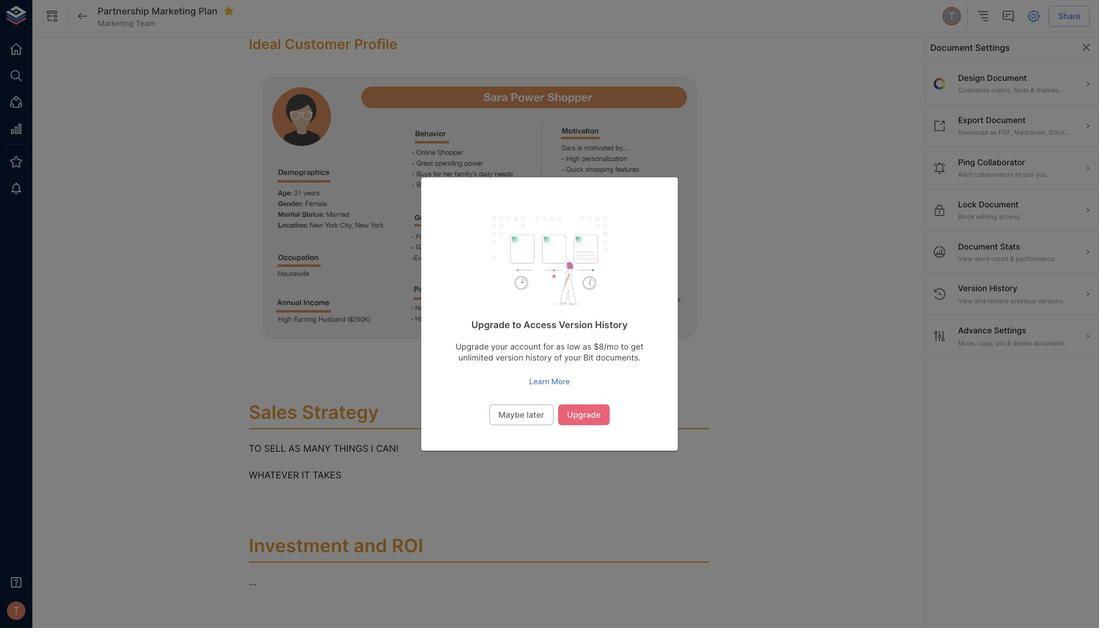 Task type: locate. For each thing, give the bounding box(es) containing it.
0 vertical spatial version
[[958, 283, 987, 293]]

remove favorite image
[[224, 6, 234, 16]]

document up the design
[[930, 42, 973, 53]]

t button
[[941, 5, 963, 27], [3, 598, 29, 624]]

document inside lock document block editing access.
[[979, 199, 1019, 209]]

history
[[526, 353, 552, 362]]

alert
[[958, 171, 972, 179]]

performance.
[[1016, 255, 1056, 263]]

& right pin
[[1007, 339, 1011, 347]]

count
[[991, 255, 1008, 263]]

editing
[[976, 213, 997, 221]]

document up access.
[[979, 199, 1019, 209]]

comments image
[[1002, 9, 1015, 23]]

team
[[136, 18, 155, 28]]

& right count
[[1010, 255, 1014, 263]]

more
[[551, 377, 570, 386]]

document inside design document customize colors, fonts & themes.
[[987, 73, 1027, 83]]

0 vertical spatial upgrade
[[471, 319, 510, 331]]

version up low at the bottom
[[559, 319, 593, 331]]

& inside advance settings move, copy, pin & delete document.
[[1007, 339, 1011, 347]]

as up bit
[[583, 341, 591, 351]]

lock
[[958, 199, 977, 209]]

settings
[[975, 42, 1010, 53], [994, 325, 1026, 335]]

marketing up team
[[152, 5, 196, 17]]

as
[[990, 128, 997, 137], [556, 341, 565, 351], [583, 341, 591, 351]]

stats
[[1000, 241, 1020, 251]]

advance settings move, copy, pin & delete document.
[[958, 325, 1065, 347]]

history
[[989, 283, 1017, 293], [595, 319, 628, 331]]

history inside version history view and restore previous versions.
[[989, 283, 1017, 293]]

document up colors,
[[987, 73, 1027, 83]]

download
[[958, 128, 988, 137]]

to left join
[[1015, 171, 1022, 179]]

0 horizontal spatial marketing
[[98, 18, 134, 28]]

view inside document stats view word count & performance.
[[958, 255, 973, 263]]

& for stats
[[1010, 255, 1014, 263]]

0 vertical spatial marketing
[[152, 5, 196, 17]]

colors,
[[992, 86, 1012, 94]]

1 horizontal spatial your
[[564, 353, 581, 362]]

settings for document
[[975, 42, 1010, 53]]

0 horizontal spatial t
[[13, 604, 20, 617]]

0 vertical spatial to
[[1015, 171, 1022, 179]]

unlimited
[[458, 353, 493, 362]]

0 vertical spatial &
[[1031, 86, 1035, 94]]

document
[[930, 42, 973, 53], [987, 73, 1027, 83], [986, 115, 1026, 125], [979, 199, 1019, 209], [958, 241, 998, 251]]

version inside version history view and restore previous versions.
[[958, 283, 987, 293]]

share
[[1058, 11, 1081, 21]]

version
[[958, 283, 987, 293], [559, 319, 593, 331]]

upgrade
[[471, 319, 510, 331], [456, 341, 489, 351], [567, 409, 601, 419]]

1 vertical spatial t
[[13, 604, 20, 617]]

document inside "export document download as pdf, markdown, docx..."
[[986, 115, 1026, 125]]

fonts
[[1014, 86, 1029, 94]]

1 vertical spatial view
[[958, 297, 973, 305]]

your
[[491, 341, 508, 351], [564, 353, 581, 362]]

& inside design document customize colors, fonts & themes.
[[1031, 86, 1035, 94]]

document up pdf, at the right top of page
[[986, 115, 1026, 125]]

1 view from the top
[[958, 255, 973, 263]]

1 horizontal spatial history
[[989, 283, 1017, 293]]

settings down table of contents icon on the right top of the page
[[975, 42, 1010, 53]]

2 vertical spatial upgrade
[[567, 409, 601, 419]]

0 horizontal spatial t button
[[3, 598, 29, 624]]

your down low at the bottom
[[564, 353, 581, 362]]

0 vertical spatial t button
[[941, 5, 963, 27]]

maybe
[[498, 409, 525, 419]]

2 horizontal spatial to
[[1015, 171, 1022, 179]]

as left pdf, at the right top of page
[[990, 128, 997, 137]]

2 vertical spatial &
[[1007, 339, 1011, 347]]

marketing
[[152, 5, 196, 17], [98, 18, 134, 28]]

for
[[543, 341, 554, 351]]

upgrade button
[[558, 404, 610, 425]]

export document download as pdf, markdown, docx...
[[958, 115, 1070, 137]]

upgrade inside button
[[567, 409, 601, 419]]

go back image
[[76, 9, 90, 23]]

marketing down the partnership at the left top
[[98, 18, 134, 28]]

2 view from the top
[[958, 297, 973, 305]]

2 vertical spatial to
[[621, 341, 629, 351]]

to up account
[[512, 319, 521, 331]]

view
[[958, 255, 973, 263], [958, 297, 973, 305]]

1 vertical spatial version
[[559, 319, 593, 331]]

1 vertical spatial settings
[[994, 325, 1026, 335]]

as inside "export document download as pdf, markdown, docx..."
[[990, 128, 997, 137]]

plan
[[198, 5, 217, 17]]

document up 'word'
[[958, 241, 998, 251]]

0 vertical spatial your
[[491, 341, 508, 351]]

1 vertical spatial your
[[564, 353, 581, 362]]

delete
[[1013, 339, 1032, 347]]

& for settings
[[1007, 339, 1011, 347]]

account
[[510, 341, 541, 351]]

0 vertical spatial history
[[989, 283, 1017, 293]]

upgrade for to
[[471, 319, 510, 331]]

join
[[1023, 171, 1034, 179]]

learn more
[[529, 377, 570, 386]]

pdf,
[[999, 128, 1012, 137]]

1 horizontal spatial t button
[[941, 5, 963, 27]]

docx...
[[1049, 128, 1070, 137]]

to left get
[[621, 341, 629, 351]]

document stats view word count & performance.
[[958, 241, 1056, 263]]

to
[[1015, 171, 1022, 179], [512, 319, 521, 331], [621, 341, 629, 351]]

table of contents image
[[976, 9, 990, 23]]

design
[[958, 73, 985, 83]]

learn
[[529, 377, 549, 386]]

as up "of"
[[556, 341, 565, 351]]

0 horizontal spatial history
[[595, 319, 628, 331]]

0 vertical spatial view
[[958, 255, 973, 263]]

themes.
[[1036, 86, 1061, 94]]

markdown,
[[1014, 128, 1047, 137]]

access.
[[999, 213, 1021, 221]]

t
[[948, 10, 955, 22], [13, 604, 20, 617]]

version up and
[[958, 283, 987, 293]]

and
[[975, 297, 986, 305]]

view left 'word'
[[958, 255, 973, 263]]

show wiki image
[[45, 9, 59, 23]]

2 horizontal spatial as
[[990, 128, 997, 137]]

0 horizontal spatial to
[[512, 319, 521, 331]]

1 horizontal spatial marketing
[[152, 5, 196, 17]]

upgrade inside upgrade your account for as low as $8/mo to get unlimited version history of your bit documents.
[[456, 341, 489, 351]]

view for version history
[[958, 297, 973, 305]]

your up version in the bottom left of the page
[[491, 341, 508, 351]]

1 horizontal spatial version
[[958, 283, 987, 293]]

settings up pin
[[994, 325, 1026, 335]]

0 vertical spatial t
[[948, 10, 955, 22]]

later
[[527, 409, 544, 419]]

view left and
[[958, 297, 973, 305]]

1 vertical spatial history
[[595, 319, 628, 331]]

1 horizontal spatial to
[[621, 341, 629, 351]]

1 vertical spatial upgrade
[[456, 341, 489, 351]]

ping collaborator alert collaborators to join you.
[[958, 157, 1048, 179]]

settings for advance
[[994, 325, 1026, 335]]

document for lock document
[[979, 199, 1019, 209]]

move,
[[958, 339, 976, 347]]

& inside document stats view word count & performance.
[[1010, 255, 1014, 263]]

1 vertical spatial &
[[1010, 255, 1014, 263]]

upgrade for your
[[456, 341, 489, 351]]

history up $8/mo
[[595, 319, 628, 331]]

& for document
[[1031, 86, 1035, 94]]

&
[[1031, 86, 1035, 94], [1010, 255, 1014, 263], [1007, 339, 1011, 347]]

$8/mo
[[594, 341, 619, 351]]

version
[[496, 353, 523, 362]]

settings inside advance settings move, copy, pin & delete document.
[[994, 325, 1026, 335]]

collaborator
[[977, 157, 1025, 167]]

& right fonts
[[1031, 86, 1035, 94]]

lock document block editing access.
[[958, 199, 1021, 221]]

history up restore in the right of the page
[[989, 283, 1017, 293]]

view inside version history view and restore previous versions.
[[958, 297, 973, 305]]

document inside document stats view word count & performance.
[[958, 241, 998, 251]]

0 vertical spatial settings
[[975, 42, 1010, 53]]



Task type: vqa. For each thing, say whether or not it's contained in the screenshot.
Troubleshooting Guide image
no



Task type: describe. For each thing, give the bounding box(es) containing it.
copy,
[[978, 339, 994, 347]]

marketing team
[[98, 18, 155, 28]]

1 vertical spatial t button
[[3, 598, 29, 624]]

upgrade your account for as low as $8/mo to get unlimited version history of your bit documents.
[[456, 341, 643, 362]]

upgrade to access version history
[[471, 319, 628, 331]]

documents.
[[596, 353, 641, 362]]

partnership marketing plan
[[98, 5, 217, 17]]

learn more button
[[526, 373, 573, 390]]

ping
[[958, 157, 975, 167]]

to inside upgrade your account for as low as $8/mo to get unlimited version history of your bit documents.
[[621, 341, 629, 351]]

1 vertical spatial to
[[512, 319, 521, 331]]

get
[[631, 341, 643, 351]]

0 horizontal spatial as
[[556, 341, 565, 351]]

collaborators
[[974, 171, 1014, 179]]

block
[[958, 213, 975, 221]]

low
[[567, 341, 580, 351]]

view for document stats
[[958, 255, 973, 263]]

0 horizontal spatial version
[[559, 319, 593, 331]]

settings image
[[1027, 9, 1041, 23]]

0 horizontal spatial your
[[491, 341, 508, 351]]

advance
[[958, 325, 992, 335]]

1 horizontal spatial t
[[948, 10, 955, 22]]

share button
[[1049, 6, 1090, 27]]

bit
[[583, 353, 593, 362]]

maybe later
[[498, 409, 544, 419]]

1 vertical spatial marketing
[[98, 18, 134, 28]]

export
[[958, 115, 984, 125]]

version history view and restore previous versions.
[[958, 283, 1065, 305]]

document for design document
[[987, 73, 1027, 83]]

word
[[975, 255, 990, 263]]

previous
[[1011, 297, 1036, 305]]

you.
[[1036, 171, 1048, 179]]

pin
[[996, 339, 1005, 347]]

document.
[[1033, 339, 1065, 347]]

document for export document
[[986, 115, 1026, 125]]

customize
[[958, 86, 990, 94]]

design document customize colors, fonts & themes.
[[958, 73, 1061, 94]]

maybe later button
[[489, 404, 553, 425]]

to inside ping collaborator alert collaborators to join you.
[[1015, 171, 1022, 179]]

of
[[554, 353, 562, 362]]

access
[[524, 319, 556, 331]]

versions.
[[1038, 297, 1065, 305]]

partnership
[[98, 5, 149, 17]]

document settings
[[930, 42, 1010, 53]]

1 horizontal spatial as
[[583, 341, 591, 351]]

restore
[[988, 297, 1009, 305]]

marketing team link
[[98, 18, 155, 28]]



